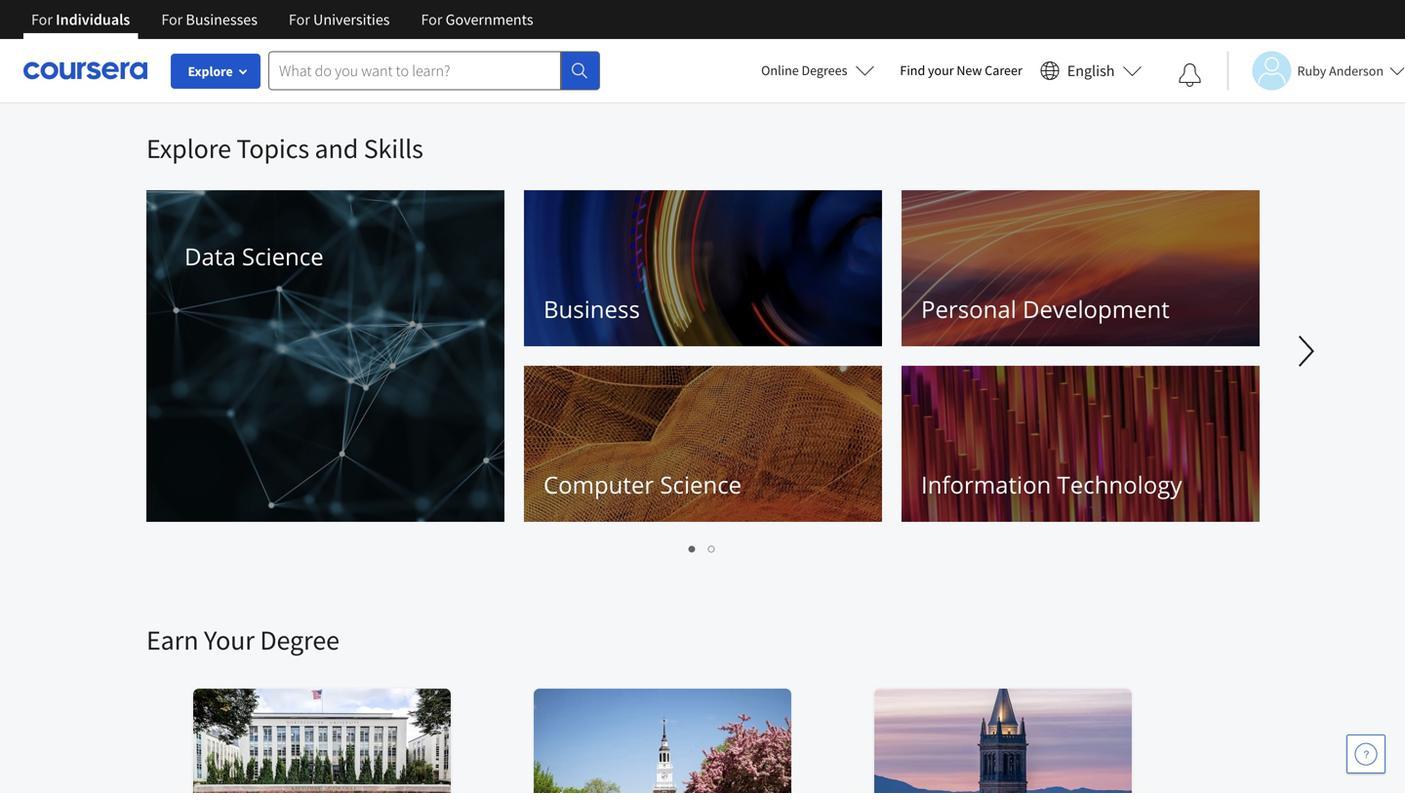 Task type: describe. For each thing, give the bounding box(es) containing it.
data
[[184, 241, 236, 272]]

information technology link
[[902, 366, 1260, 522]]

banner navigation
[[16, 0, 549, 39]]

universities
[[313, 10, 390, 29]]

for individuals
[[31, 10, 130, 29]]

information technology image
[[902, 366, 1260, 522]]

for for universities
[[289, 10, 310, 29]]

ruby
[[1297, 62, 1326, 80]]

list inside explore topics and skills carousel "element"
[[146, 537, 1259, 559]]

master of engineering in computer engineering degree by dartmouth college, image
[[534, 689, 792, 793]]

find
[[900, 61, 925, 79]]

technology
[[1057, 469, 1182, 501]]

1
[[689, 539, 697, 557]]

next slide image
[[1283, 328, 1330, 375]]

personal
[[921, 293, 1017, 325]]

ruby anderson button
[[1227, 51, 1405, 90]]

ruby anderson
[[1297, 62, 1384, 80]]

individuals
[[56, 10, 130, 29]]

What do you want to learn? text field
[[268, 51, 561, 90]]

explore button
[[171, 54, 261, 89]]

for governments
[[421, 10, 533, 29]]

earn
[[146, 623, 199, 657]]

personal development
[[921, 293, 1170, 325]]

new
[[957, 61, 982, 79]]

coursera image
[[23, 55, 147, 86]]

data science link
[[146, 190, 504, 522]]

earn your degree carousel element
[[146, 564, 1405, 793]]

2 button
[[703, 537, 722, 559]]

degree
[[260, 623, 340, 657]]

computer
[[543, 469, 654, 501]]

business image
[[524, 190, 882, 346]]

computer science
[[543, 469, 742, 501]]



Task type: vqa. For each thing, say whether or not it's contained in the screenshot.
Notes
no



Task type: locate. For each thing, give the bounding box(es) containing it.
online degrees button
[[746, 49, 890, 92]]

governments
[[446, 10, 533, 29]]

anderson
[[1329, 62, 1384, 80]]

businesses
[[186, 10, 258, 29]]

1 button
[[683, 537, 703, 559]]

explore inside "element"
[[146, 131, 231, 165]]

online degrees
[[761, 61, 847, 79]]

for for individuals
[[31, 10, 53, 29]]

personal development image
[[902, 190, 1260, 346]]

skills
[[364, 131, 423, 165]]

career
[[985, 61, 1022, 79]]

for universities
[[289, 10, 390, 29]]

for left the individuals
[[31, 10, 53, 29]]

computer science link
[[524, 366, 882, 522]]

degrees
[[802, 61, 847, 79]]

business link
[[524, 190, 882, 346]]

science for data science
[[242, 241, 324, 272]]

2 for from the left
[[161, 10, 183, 29]]

for for businesses
[[161, 10, 183, 29]]

4 for from the left
[[421, 10, 442, 29]]

explore for explore
[[188, 62, 233, 80]]

1 horizontal spatial science
[[660, 469, 742, 501]]

explore down for businesses
[[188, 62, 233, 80]]

None search field
[[268, 51, 600, 90]]

english
[[1067, 61, 1115, 80]]

your
[[204, 623, 255, 657]]

explore for explore topics and skills
[[146, 131, 231, 165]]

science for computer science
[[660, 469, 742, 501]]

find your new career
[[900, 61, 1022, 79]]

development
[[1023, 293, 1170, 325]]

help center image
[[1354, 743, 1378, 766]]

explore topics and skills carousel element
[[137, 103, 1405, 564]]

for for governments
[[421, 10, 442, 29]]

personal development link
[[902, 190, 1260, 346]]

explore
[[188, 62, 233, 80], [146, 131, 231, 165]]

your
[[928, 61, 954, 79]]

2
[[708, 539, 716, 557]]

list containing 1
[[146, 537, 1259, 559]]

explore topics and skills
[[146, 131, 423, 165]]

information technology
[[921, 469, 1182, 501]]

english button
[[1032, 39, 1150, 102]]

explore inside popup button
[[188, 62, 233, 80]]

business
[[543, 293, 640, 325]]

and
[[315, 131, 358, 165]]

for left businesses
[[161, 10, 183, 29]]

0 horizontal spatial science
[[242, 241, 324, 272]]

list
[[146, 537, 1259, 559]]

science
[[242, 241, 324, 272], [660, 469, 742, 501]]

science right data
[[242, 241, 324, 272]]

topics
[[236, 131, 309, 165]]

find your new career link
[[890, 59, 1032, 83]]

for up what do you want to learn? text field at the top of the page
[[421, 10, 442, 29]]

1 vertical spatial explore
[[146, 131, 231, 165]]

1 for from the left
[[31, 10, 53, 29]]

science inside "link"
[[242, 241, 324, 272]]

online
[[761, 61, 799, 79]]

3 for from the left
[[289, 10, 310, 29]]

0 vertical spatial explore
[[188, 62, 233, 80]]

0 vertical spatial science
[[242, 241, 324, 272]]

1 vertical spatial science
[[660, 469, 742, 501]]

science up 1
[[660, 469, 742, 501]]

data science
[[184, 241, 324, 272]]

master of science in data analytics engineering degree by northeastern university , image
[[193, 689, 452, 793]]

for businesses
[[161, 10, 258, 29]]

for
[[31, 10, 53, 29], [161, 10, 183, 29], [289, 10, 310, 29], [421, 10, 442, 29]]

explore down explore popup button
[[146, 131, 231, 165]]

data science image
[[146, 190, 504, 522]]

information
[[921, 469, 1051, 501]]

master of advanced study in engineering degree by university of california, berkeley, image
[[874, 689, 1133, 793]]

earn your degree
[[146, 623, 340, 657]]

show notifications image
[[1178, 63, 1202, 87]]

computer science image
[[524, 366, 882, 522]]

for left universities
[[289, 10, 310, 29]]



